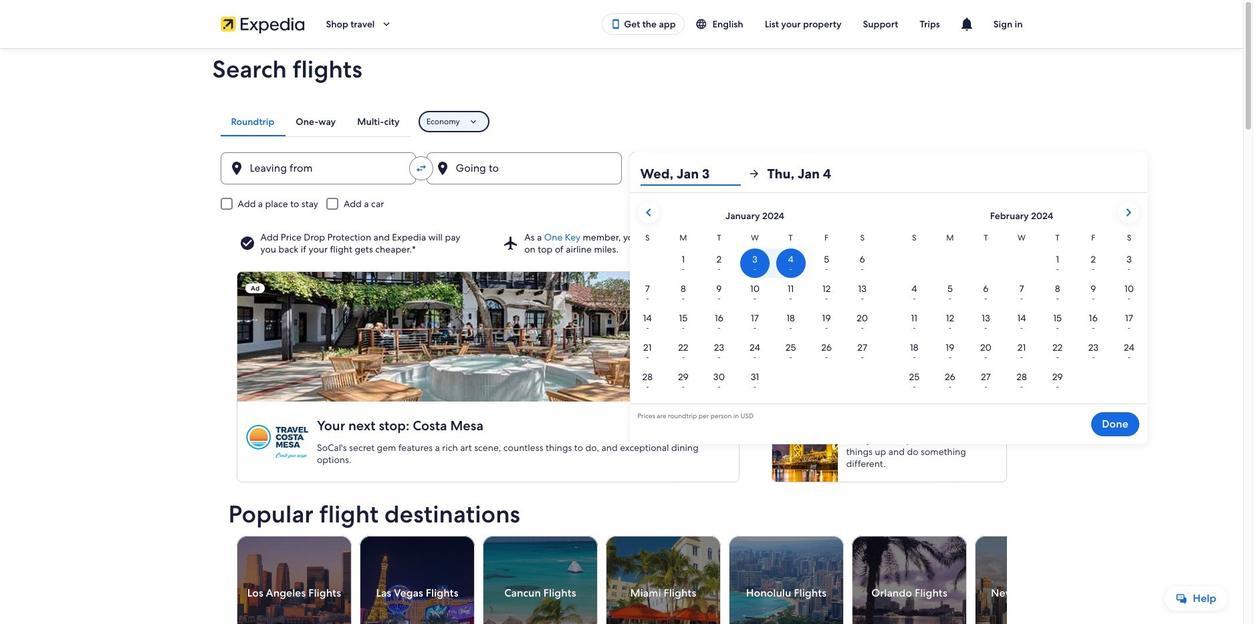 Task type: vqa. For each thing, say whether or not it's contained in the screenshot.
Popular flight destinations region
yes



Task type: locate. For each thing, give the bounding box(es) containing it.
tab list
[[220, 107, 411, 137]]

communication center icon image
[[959, 16, 975, 32]]

shop travel image
[[380, 18, 392, 30]]

las vegas flights image
[[360, 537, 475, 625]]

main content
[[0, 48, 1244, 625]]

download the app button image
[[611, 19, 622, 29]]

next month image
[[1121, 205, 1137, 221]]



Task type: describe. For each thing, give the bounding box(es) containing it.
honolulu flights image
[[729, 537, 844, 625]]

expedia logo image
[[220, 15, 305, 33]]

new york flights image
[[975, 537, 1090, 625]]

miami flights image
[[606, 537, 721, 625]]

los angeles flights image
[[237, 537, 352, 625]]

previous image
[[229, 586, 245, 602]]

next image
[[999, 586, 1015, 602]]

previous month image
[[641, 205, 657, 221]]

orlando flights image
[[852, 537, 967, 625]]

popular flight destinations region
[[220, 502, 1090, 625]]

cancun flights image
[[483, 537, 598, 625]]

small image
[[696, 18, 713, 30]]

swap origin and destination values image
[[415, 163, 427, 175]]



